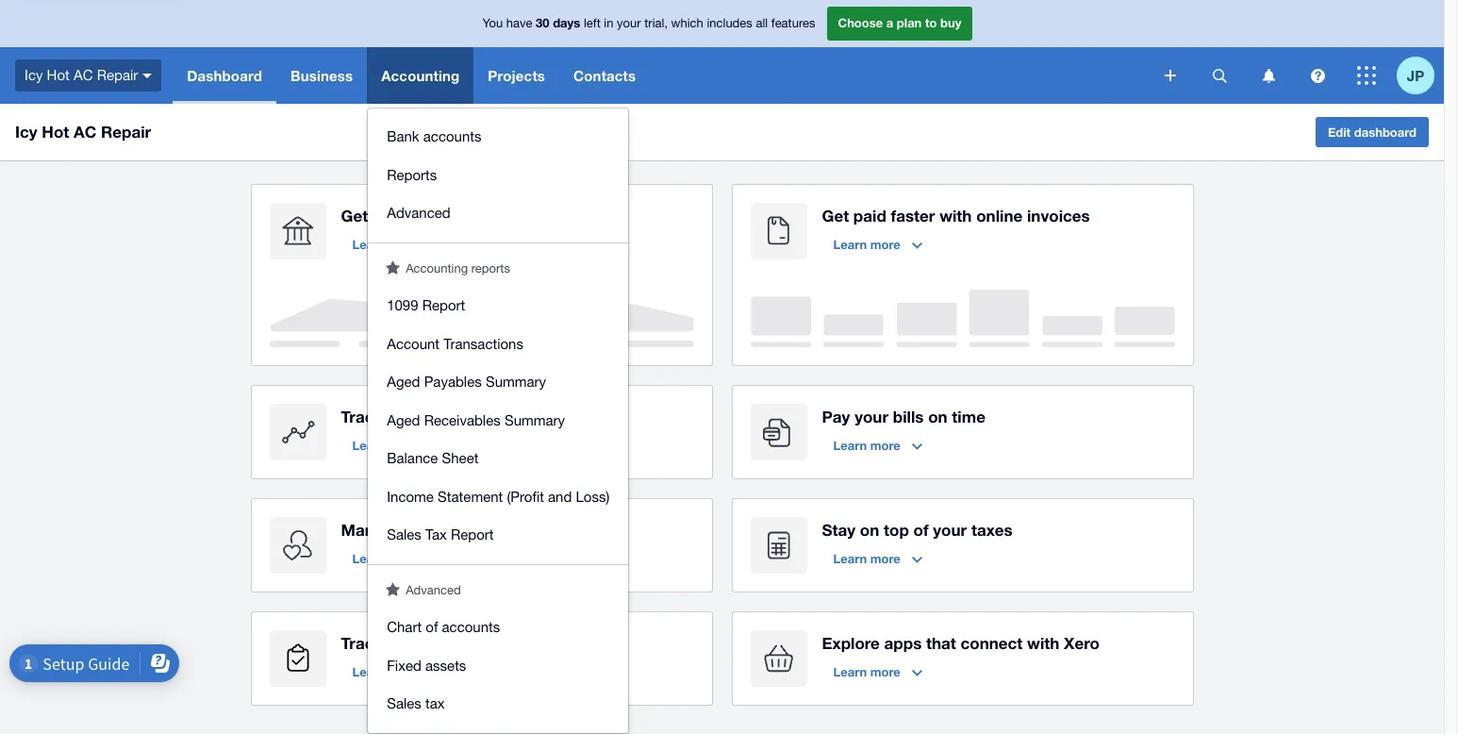 Task type: vqa. For each thing, say whether or not it's contained in the screenshot.
Track related to Track time and cost on your jobs
yes



Task type: locate. For each thing, give the bounding box(es) containing it.
your inside you have 30 days left in your trial, which includes all features
[[617, 16, 641, 30]]

0 vertical spatial hot
[[47, 67, 70, 83]]

1 favourites image from the top
[[386, 260, 400, 274]]

learn more button for and
[[341, 544, 453, 574]]

1 vertical spatial of
[[426, 619, 438, 635]]

0 horizontal spatial get
[[341, 206, 368, 226]]

learn more down 'visibility'
[[352, 237, 420, 252]]

favourites image up 1099
[[386, 260, 400, 274]]

learn for time
[[352, 664, 386, 679]]

get
[[341, 206, 368, 226], [822, 206, 849, 226]]

have
[[507, 16, 533, 30]]

hot inside popup button
[[47, 67, 70, 83]]

learn more button down manage
[[341, 544, 453, 574]]

get left 'visibility'
[[341, 206, 368, 226]]

svg image inside icy hot ac repair popup button
[[143, 73, 152, 78]]

0 vertical spatial aged
[[387, 374, 420, 390]]

more up sales tax
[[389, 664, 420, 679]]

and inside "reports" group
[[548, 488, 572, 504]]

1 vertical spatial report
[[451, 527, 494, 543]]

choose
[[838, 15, 883, 30]]

a
[[887, 15, 894, 30]]

0 vertical spatial ac
[[74, 67, 93, 83]]

learn more button for paid
[[822, 229, 934, 260]]

favourites image up chart on the bottom left
[[386, 582, 400, 596]]

accounts right the bank
[[424, 128, 482, 144]]

2 vertical spatial on
[[496, 633, 516, 653]]

sales inside advanced group
[[387, 695, 422, 712]]

income
[[387, 488, 434, 504]]

learn down stay
[[834, 551, 867, 566]]

learn more for where
[[352, 438, 420, 453]]

learn more down manage
[[352, 551, 420, 566]]

advanced
[[387, 205, 451, 221], [406, 583, 461, 597]]

2 get from the left
[[822, 206, 849, 226]]

more for visibility
[[389, 237, 420, 252]]

report up account transactions
[[422, 297, 465, 313]]

apps
[[885, 633, 922, 653]]

reports
[[387, 167, 437, 183]]

advanced up chart of accounts
[[406, 583, 461, 597]]

0 horizontal spatial on
[[496, 633, 516, 653]]

track left chart on the bottom left
[[341, 633, 383, 653]]

2 favourites image from the top
[[386, 582, 400, 596]]

learn down manage
[[352, 551, 386, 566]]

1 horizontal spatial on
[[860, 520, 880, 540]]

1 vertical spatial repair
[[101, 122, 151, 142]]

more down paid
[[871, 237, 901, 252]]

1 vertical spatial summary
[[505, 412, 565, 428]]

balance sheet
[[387, 450, 479, 466]]

learn more down 'where'
[[352, 438, 420, 453]]

1 vertical spatial aged
[[387, 412, 420, 428]]

get for get visibility over your cash flow
[[341, 206, 368, 226]]

pay
[[822, 407, 851, 427]]

connect
[[961, 633, 1023, 653]]

fixed
[[387, 657, 422, 673]]

manage
[[341, 520, 403, 540]]

edit dashboard
[[1329, 125, 1417, 140]]

where
[[388, 407, 435, 427]]

group
[[368, 109, 629, 242]]

ac
[[74, 67, 93, 83], [74, 122, 97, 142]]

learn for and
[[352, 551, 386, 566]]

1 vertical spatial sales
[[387, 695, 422, 712]]

0 vertical spatial accounts
[[424, 128, 482, 144]]

more
[[389, 237, 420, 252], [871, 237, 901, 252], [389, 438, 420, 453], [871, 438, 901, 453], [389, 551, 420, 566], [871, 551, 901, 566], [389, 664, 420, 679], [871, 664, 901, 679]]

aged up 'where'
[[387, 374, 420, 390]]

money
[[478, 407, 529, 427]]

get paid faster with online invoices
[[822, 206, 1091, 226]]

0 vertical spatial favourites image
[[386, 260, 400, 274]]

projects button
[[474, 47, 560, 104]]

more down 'where'
[[389, 438, 420, 453]]

sales for sales tax report
[[387, 527, 422, 543]]

time up the fixed
[[388, 633, 421, 653]]

accounts up assets
[[442, 619, 500, 635]]

fixed assets
[[387, 657, 466, 673]]

aged inside "link"
[[387, 374, 420, 390]]

and left pay
[[407, 520, 436, 540]]

learn more button for time
[[341, 657, 453, 687]]

1 vertical spatial track
[[341, 633, 383, 653]]

accounting up bank accounts at the top left of the page
[[381, 67, 460, 84]]

time
[[952, 407, 986, 427], [388, 633, 421, 653]]

employees icon image
[[269, 517, 326, 574]]

svg image
[[1358, 66, 1377, 85], [143, 73, 152, 78]]

more for time
[[389, 664, 420, 679]]

summary inside "link"
[[486, 374, 546, 390]]

1 vertical spatial time
[[388, 633, 421, 653]]

svg image
[[1213, 68, 1227, 83], [1263, 68, 1275, 83], [1311, 68, 1325, 83], [1165, 70, 1177, 81]]

sales
[[387, 527, 422, 543], [387, 695, 422, 712]]

group containing bank accounts
[[368, 109, 629, 242]]

0 horizontal spatial svg image
[[143, 73, 152, 78]]

learn left the fixed
[[352, 664, 386, 679]]

learn more button
[[341, 229, 453, 260], [822, 229, 934, 260], [341, 430, 453, 460], [822, 430, 934, 460], [341, 544, 453, 574], [822, 544, 934, 574], [341, 657, 453, 687], [822, 657, 934, 687]]

bank accounts
[[387, 128, 482, 144]]

and
[[548, 488, 572, 504], [407, 520, 436, 540], [426, 633, 454, 653]]

more down the apps
[[871, 664, 901, 679]]

is
[[533, 407, 546, 427]]

on right 'cost'
[[496, 633, 516, 653]]

learn for where
[[352, 438, 386, 453]]

0 vertical spatial icy hot ac repair
[[25, 67, 138, 83]]

0 vertical spatial repair
[[97, 67, 138, 83]]

learn more down paid
[[834, 237, 901, 252]]

0 vertical spatial summary
[[486, 374, 546, 390]]

summary
[[486, 374, 546, 390], [505, 412, 565, 428]]

advanced down reports in the top left of the page
[[387, 205, 451, 221]]

learn more button down 'visibility'
[[341, 229, 453, 260]]

svg image left dashboard
[[143, 73, 152, 78]]

0 vertical spatial and
[[548, 488, 572, 504]]

more for where
[[389, 438, 420, 453]]

1 vertical spatial ac
[[74, 122, 97, 142]]

0 vertical spatial track
[[341, 407, 383, 427]]

favourites image
[[386, 260, 400, 274], [386, 582, 400, 596]]

navigation
[[173, 47, 1152, 733]]

0 vertical spatial with
[[940, 206, 972, 226]]

sales for sales tax
[[387, 695, 422, 712]]

sales inside "reports" group
[[387, 527, 422, 543]]

track for track time and cost on your jobs
[[341, 633, 383, 653]]

pay
[[440, 520, 467, 540]]

banner
[[0, 0, 1445, 733]]

loss)
[[576, 488, 610, 504]]

get for get paid faster with online invoices
[[822, 206, 849, 226]]

projects icon image
[[269, 630, 326, 687]]

30
[[536, 15, 550, 30]]

list box
[[368, 109, 629, 733]]

accounting
[[381, 67, 460, 84], [406, 261, 468, 275]]

learn more up sales tax
[[352, 664, 420, 679]]

1 horizontal spatial get
[[822, 206, 849, 226]]

learn down pay at bottom right
[[834, 438, 867, 453]]

1 horizontal spatial with
[[1028, 633, 1060, 653]]

1 horizontal spatial of
[[914, 520, 929, 540]]

1 sales from the top
[[387, 527, 422, 543]]

top
[[884, 520, 909, 540]]

aged receivables summary
[[387, 412, 565, 428]]

trial,
[[645, 16, 668, 30]]

learn more button down pay your bills on time
[[822, 430, 934, 460]]

more for your
[[871, 438, 901, 453]]

more down pay your bills on time
[[871, 438, 901, 453]]

1 aged from the top
[[387, 374, 420, 390]]

1 get from the left
[[341, 206, 368, 226]]

dashboard
[[1355, 125, 1417, 140]]

2 aged from the top
[[387, 412, 420, 428]]

0 horizontal spatial of
[[426, 619, 438, 635]]

assets
[[426, 657, 466, 673]]

income statement (profit and loss) link
[[368, 478, 629, 516]]

track left 'where'
[[341, 407, 383, 427]]

1 track from the top
[[341, 407, 383, 427]]

with left 'xero'
[[1028, 633, 1060, 653]]

0 vertical spatial advanced
[[387, 205, 451, 221]]

learn more button down the apps
[[822, 657, 934, 687]]

accounts inside group
[[424, 128, 482, 144]]

learn more button for visibility
[[341, 229, 453, 260]]

accounting inside popup button
[[381, 67, 460, 84]]

1 vertical spatial favourites image
[[386, 582, 400, 596]]

icy inside popup button
[[25, 67, 43, 83]]

svg image left jp
[[1358, 66, 1377, 85]]

on
[[929, 407, 948, 427], [860, 520, 880, 540], [496, 633, 516, 653]]

learn more button up sales tax
[[341, 657, 453, 687]]

favourites image for advanced
[[386, 582, 400, 596]]

0 vertical spatial sales
[[387, 527, 422, 543]]

2 track from the top
[[341, 633, 383, 653]]

learn more button down top
[[822, 544, 934, 574]]

dashboard
[[187, 67, 262, 84]]

learn more button down 'where'
[[341, 430, 453, 460]]

track for track where your money is going
[[341, 407, 383, 427]]

learn for apps
[[834, 664, 867, 679]]

report right tax
[[451, 527, 494, 543]]

sheet
[[442, 450, 479, 466]]

1 horizontal spatial svg image
[[1358, 66, 1377, 85]]

0 vertical spatial accounting
[[381, 67, 460, 84]]

you
[[483, 16, 503, 30]]

banking icon image
[[269, 203, 326, 260]]

1 vertical spatial accounting
[[406, 261, 468, 275]]

2 horizontal spatial on
[[929, 407, 948, 427]]

learn down explore
[[834, 664, 867, 679]]

learn left balance
[[352, 438, 386, 453]]

learn for visibility
[[352, 237, 386, 252]]

and left loss)
[[548, 488, 572, 504]]

tax
[[426, 695, 445, 712]]

your right the in
[[617, 16, 641, 30]]

0 vertical spatial report
[[422, 297, 465, 313]]

banner containing jp
[[0, 0, 1445, 733]]

learn more
[[352, 237, 420, 252], [834, 237, 901, 252], [352, 438, 420, 453], [834, 438, 901, 453], [352, 551, 420, 566], [834, 551, 901, 566], [352, 664, 420, 679], [834, 664, 901, 679]]

icy hot ac repair button
[[0, 47, 173, 104]]

learn
[[352, 237, 386, 252], [834, 237, 867, 252], [352, 438, 386, 453], [834, 438, 867, 453], [352, 551, 386, 566], [834, 551, 867, 566], [352, 664, 386, 679], [834, 664, 867, 679]]

of right chart on the bottom left
[[426, 619, 438, 635]]

on right bills
[[929, 407, 948, 427]]

get left paid
[[822, 206, 849, 226]]

learn more down explore
[[834, 664, 901, 679]]

learn down paid
[[834, 237, 867, 252]]

learn more for on
[[834, 551, 901, 566]]

banking preview line graph image
[[269, 290, 694, 347]]

invoices icon image
[[751, 203, 807, 260]]

2 sales from the top
[[387, 695, 422, 712]]

reports link
[[368, 156, 629, 194]]

accounting up 1099 report
[[406, 261, 468, 275]]

learn down 'visibility'
[[352, 237, 386, 252]]

includes
[[707, 16, 753, 30]]

hot
[[47, 67, 70, 83], [42, 122, 69, 142]]

bills icon image
[[751, 404, 807, 460]]

more down sales tax report at the bottom left of the page
[[389, 551, 420, 566]]

balance sheet link
[[368, 440, 629, 478]]

more down top
[[871, 551, 901, 566]]

track time and cost on your jobs
[[341, 633, 591, 653]]

icy hot ac repair inside popup button
[[25, 67, 138, 83]]

learn more down stay
[[834, 551, 901, 566]]

invoices
[[1028, 206, 1091, 226]]

0 vertical spatial time
[[952, 407, 986, 427]]

track
[[341, 407, 383, 427], [341, 633, 383, 653]]

1 vertical spatial advanced
[[406, 583, 461, 597]]

and up assets
[[426, 633, 454, 653]]

time right bills
[[952, 407, 986, 427]]

learn more button down paid
[[822, 229, 934, 260]]

0 vertical spatial icy
[[25, 67, 43, 83]]

of right top
[[914, 520, 929, 540]]

choose a plan to buy
[[838, 15, 962, 30]]

your left taxes at the right bottom
[[934, 520, 967, 540]]

with right faster
[[940, 206, 972, 226]]

aged up balance
[[387, 412, 420, 428]]

0 horizontal spatial time
[[388, 633, 421, 653]]

that
[[927, 633, 957, 653]]

more down 'visibility'
[[389, 237, 420, 252]]

of
[[914, 520, 929, 540], [426, 619, 438, 635]]

aged for aged payables summary
[[387, 374, 420, 390]]

online
[[977, 206, 1023, 226]]

dashboard link
[[173, 47, 276, 104]]

on left top
[[860, 520, 880, 540]]

learn more down pay at bottom right
[[834, 438, 901, 453]]

1 vertical spatial accounts
[[442, 619, 500, 635]]

icy
[[25, 67, 43, 83], [15, 122, 37, 142]]

learn more for your
[[834, 438, 901, 453]]

accounts
[[424, 128, 482, 144], [442, 619, 500, 635]]

aged
[[387, 374, 420, 390], [387, 412, 420, 428]]



Task type: describe. For each thing, give the bounding box(es) containing it.
you have 30 days left in your trial, which includes all features
[[483, 15, 816, 30]]

0 vertical spatial on
[[929, 407, 948, 427]]

in
[[604, 16, 614, 30]]

jp button
[[1398, 47, 1445, 104]]

advanced group
[[368, 599, 629, 733]]

jobs
[[559, 633, 591, 653]]

which
[[672, 16, 704, 30]]

edit
[[1329, 125, 1351, 140]]

jp
[[1408, 67, 1425, 84]]

of inside advanced group
[[426, 619, 438, 635]]

pay your bills on time
[[822, 407, 986, 427]]

more for on
[[871, 551, 901, 566]]

explore apps that connect with xero
[[822, 633, 1100, 653]]

stay on top of your taxes
[[822, 520, 1013, 540]]

cost
[[459, 633, 492, 653]]

chart of accounts
[[387, 619, 500, 635]]

learn more button for your
[[822, 430, 934, 460]]

sales tax report link
[[368, 516, 629, 554]]

more for apps
[[871, 664, 901, 679]]

1 horizontal spatial time
[[952, 407, 986, 427]]

explore
[[822, 633, 880, 653]]

track money icon image
[[269, 404, 326, 460]]

edit dashboard button
[[1316, 117, 1430, 147]]

learn more for visibility
[[352, 237, 420, 252]]

bank accounts link
[[368, 118, 629, 156]]

2 vertical spatial and
[[426, 633, 454, 653]]

going
[[551, 407, 594, 427]]

1099 report
[[387, 297, 465, 313]]

1 vertical spatial icy hot ac repair
[[15, 122, 151, 142]]

1 vertical spatial with
[[1028, 633, 1060, 653]]

repair inside popup button
[[97, 67, 138, 83]]

ac inside popup button
[[74, 67, 93, 83]]

taxes
[[972, 520, 1013, 540]]

summary for aged payables summary
[[486, 374, 546, 390]]

contacts
[[574, 67, 636, 84]]

more for and
[[389, 551, 420, 566]]

features
[[772, 16, 816, 30]]

sales tax link
[[368, 685, 629, 723]]

business
[[291, 67, 353, 84]]

learn more button for apps
[[822, 657, 934, 687]]

stay
[[822, 520, 856, 540]]

your right pay at bottom right
[[855, 407, 889, 427]]

aged for aged receivables summary
[[387, 412, 420, 428]]

1 vertical spatial and
[[407, 520, 436, 540]]

reports
[[472, 261, 510, 275]]

visibility
[[373, 206, 434, 226]]

contacts button
[[560, 47, 650, 104]]

your down income statement (profit and loss) link
[[472, 520, 506, 540]]

taxes icon image
[[751, 517, 807, 574]]

bank
[[387, 128, 420, 144]]

1 vertical spatial hot
[[42, 122, 69, 142]]

learn for on
[[834, 551, 867, 566]]

track where your money is going
[[341, 407, 594, 427]]

fixed assets link
[[368, 647, 629, 685]]

reports group
[[368, 277, 629, 564]]

chart of accounts link
[[368, 609, 629, 647]]

plan
[[897, 15, 922, 30]]

advanced inside group
[[387, 205, 451, 221]]

aged payables summary link
[[368, 363, 629, 402]]

learn more for time
[[352, 664, 420, 679]]

1 vertical spatial icy
[[15, 122, 37, 142]]

learn more button for on
[[822, 544, 934, 574]]

faster
[[891, 206, 936, 226]]

accounting button
[[367, 47, 474, 104]]

accounting reports
[[406, 261, 510, 275]]

your right over
[[477, 206, 510, 226]]

receivables
[[424, 412, 501, 428]]

account transactions
[[387, 335, 524, 352]]

all
[[756, 16, 768, 30]]

transactions
[[444, 335, 524, 352]]

balance
[[387, 450, 438, 466]]

bills
[[893, 407, 924, 427]]

buy
[[941, 15, 962, 30]]

over
[[438, 206, 472, 226]]

learn for your
[[834, 438, 867, 453]]

sales tax
[[387, 695, 445, 712]]

your down payables
[[439, 407, 473, 427]]

navigation containing dashboard
[[173, 47, 1152, 733]]

invoices preview bar graph image
[[751, 290, 1175, 347]]

left
[[584, 16, 601, 30]]

accounts inside advanced group
[[442, 619, 500, 635]]

learn for paid
[[834, 237, 867, 252]]

add-ons icon image
[[751, 630, 807, 687]]

learn more for apps
[[834, 664, 901, 679]]

sales tax report
[[387, 527, 494, 543]]

cash
[[515, 206, 551, 226]]

projects
[[488, 67, 545, 84]]

1 vertical spatial on
[[860, 520, 880, 540]]

0 vertical spatial of
[[914, 520, 929, 540]]

summary for aged receivables summary
[[505, 412, 565, 428]]

paid
[[854, 206, 887, 226]]

advanced link
[[368, 194, 629, 233]]

accounting for accounting
[[381, 67, 460, 84]]

employees
[[510, 520, 593, 540]]

learn more for paid
[[834, 237, 901, 252]]

learn more button for where
[[341, 430, 453, 460]]

income statement (profit and loss)
[[387, 488, 610, 504]]

accounting for accounting reports
[[406, 261, 468, 275]]

payables
[[424, 374, 482, 390]]

tax
[[426, 527, 447, 543]]

your left jobs at the bottom
[[520, 633, 554, 653]]

1099 report link
[[368, 287, 629, 325]]

0 horizontal spatial with
[[940, 206, 972, 226]]

account
[[387, 335, 440, 352]]

business button
[[276, 47, 367, 104]]

more for paid
[[871, 237, 901, 252]]

manage and pay your employees
[[341, 520, 593, 540]]

learn more for and
[[352, 551, 420, 566]]

favourites image for accounting reports
[[386, 260, 400, 274]]

aged payables summary
[[387, 374, 546, 390]]

(profit
[[507, 488, 544, 504]]

aged receivables summary link
[[368, 402, 629, 440]]

days
[[553, 15, 581, 30]]

list box containing bank accounts
[[368, 109, 629, 733]]

get visibility over your cash flow
[[341, 206, 589, 226]]



